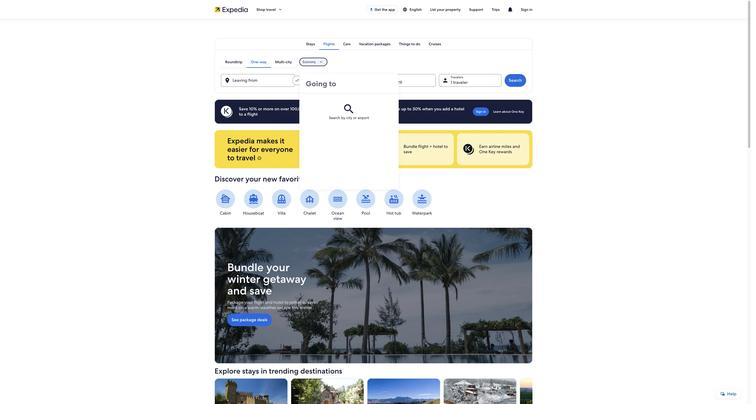 Task type: vqa. For each thing, say whether or not it's contained in the screenshot.
"it"
yes



Task type: describe. For each thing, give the bounding box(es) containing it.
you
[[435, 106, 442, 112]]

package
[[228, 300, 243, 306]]

100,000
[[290, 106, 307, 112]]

swap origin and destination values image
[[295, 78, 300, 83]]

search button
[[505, 74, 527, 87]]

2 out of 3 element
[[382, 134, 454, 165]]

stays
[[242, 367, 259, 377]]

get the app link
[[366, 5, 399, 14]]

everyone
[[261, 145, 293, 154]]

destinations
[[301, 367, 343, 377]]

1 horizontal spatial and
[[265, 300, 273, 306]]

one-way link
[[247, 56, 271, 68]]

airport
[[358, 116, 369, 120]]

tab list containing stays
[[215, 38, 533, 50]]

2 vertical spatial in
[[261, 367, 267, 377]]

expedia makes it easier for everyone to travel
[[228, 136, 293, 163]]

trending
[[269, 367, 299, 377]]

together
[[285, 300, 302, 306]]

pool button
[[355, 190, 377, 216]]

to inside tab list
[[412, 42, 415, 46]]

get the app
[[375, 7, 395, 12]]

tub
[[395, 211, 402, 216]]

sign inside 'bundle your winter getaway and save' main content
[[476, 110, 483, 114]]

1 traveler button
[[439, 74, 502, 87]]

to inside bundle flight + hotel to save
[[444, 144, 448, 150]]

10%
[[249, 106, 257, 112]]

chalet button
[[299, 190, 321, 216]]

tab list containing roundtrip
[[221, 56, 297, 68]]

stays
[[306, 42, 315, 46]]

explore stays in trending destinations
[[215, 367, 343, 377]]

economy
[[303, 60, 316, 64]]

vacation packages link
[[355, 38, 395, 50]]

traveler
[[454, 80, 468, 85]]

easier
[[228, 145, 248, 154]]

a left 10%
[[244, 112, 247, 117]]

flight inside bundle your winter getaway and save package your flight and hotel together to save more on a warm-weather escape this winter.
[[254, 300, 264, 306]]

29
[[398, 80, 403, 85]]

30%
[[413, 106, 422, 112]]

explore
[[215, 367, 241, 377]]

english
[[410, 7, 422, 12]]

hot tub button
[[383, 190, 405, 216]]

vacation packages
[[359, 42, 391, 46]]

multi-city
[[275, 60, 292, 64]]

trailing image
[[278, 7, 283, 12]]

ocean view
[[332, 211, 344, 222]]

your for bundle
[[267, 261, 290, 275]]

flights link
[[319, 38, 339, 50]]

view
[[334, 216, 343, 222]]

stays link
[[302, 38, 319, 50]]

1 traveler
[[451, 80, 468, 85]]

houseboat
[[243, 211, 264, 216]]

learn about one key link
[[492, 108, 527, 116]]

a inside bundle your winter getaway and save package your flight and hotel together to save more on a warm-weather escape this winter.
[[245, 306, 247, 311]]

villa
[[278, 211, 286, 216]]

flights
[[324, 42, 335, 46]]

airline
[[489, 144, 501, 150]]

cruises
[[429, 42, 441, 46]]

support link
[[465, 5, 488, 14]]

travel inside dropdown button
[[266, 7, 276, 12]]

bundle flight + hotel to save
[[404, 144, 448, 155]]

things
[[399, 42, 411, 46]]

save
[[239, 106, 248, 112]]

to inside bundle your winter getaway and save package your flight and hotel together to save more on a warm-weather escape this winter.
[[303, 300, 307, 306]]

roundtrip
[[225, 60, 243, 64]]

hotel inside bundle flight + hotel to save
[[433, 144, 443, 150]]

1 horizontal spatial or
[[354, 116, 357, 120]]

hotel inside bundle your winter getaway and save package your flight and hotel together to save more on a warm-weather escape this winter.
[[274, 300, 284, 306]]

discover your new favorite stay
[[215, 174, 321, 184]]

to inside expedia makes it easier for everyone to travel
[[228, 153, 235, 163]]

cruises link
[[425, 38, 446, 50]]

1 horizontal spatial city
[[347, 116, 353, 120]]

trips
[[492, 7, 500, 12]]

nov
[[389, 80, 397, 85]]

more inside bundle your winter getaway and save package your flight and hotel together to save more on a warm-weather escape this winter.
[[228, 306, 238, 311]]

search for search by city or airport
[[329, 116, 341, 120]]

up
[[402, 106, 407, 112]]

1 horizontal spatial in
[[484, 110, 486, 114]]

one-way
[[251, 60, 267, 64]]

for
[[250, 145, 259, 154]]

one-
[[251, 60, 260, 64]]

prices.
[[348, 106, 361, 112]]

over
[[281, 106, 289, 112]]

bundle your winter getaway and save package your flight and hotel together to save more on a warm-weather escape this winter.
[[228, 261, 316, 311]]

support
[[470, 7, 484, 12]]

Going to text field
[[300, 74, 399, 93]]

winter
[[228, 272, 261, 287]]

hotels
[[308, 106, 320, 112]]

shop travel
[[257, 7, 276, 12]]

nov 29
[[389, 80, 403, 85]]

packages
[[375, 42, 391, 46]]

economy button
[[300, 58, 328, 66]]

app
[[389, 7, 395, 12]]

xsmall image
[[257, 156, 262, 161]]

with
[[321, 106, 330, 112]]

communication center icon image
[[508, 6, 514, 13]]

list
[[431, 7, 436, 12]]

0 vertical spatial key
[[519, 110, 525, 114]]

save up warm-
[[250, 284, 272, 299]]

deals
[[257, 318, 268, 323]]

trips link
[[488, 5, 504, 14]]

waterpark button
[[412, 190, 433, 216]]

castello di amorosa showing a church or cathedral, wildflowers and heritage elements image
[[215, 379, 288, 405]]

makes
[[257, 136, 278, 146]]

see
[[232, 318, 239, 323]]

to right up
[[408, 106, 412, 112]]



Task type: locate. For each thing, give the bounding box(es) containing it.
to right this
[[303, 300, 307, 306]]

flight
[[248, 112, 258, 117], [419, 144, 429, 150], [254, 300, 264, 306]]

and right miles
[[513, 144, 520, 150]]

1 vertical spatial or
[[354, 116, 357, 120]]

fairfield which includes a house image
[[291, 379, 364, 405]]

miles
[[502, 144, 512, 150]]

or right 10%
[[258, 106, 262, 112]]

city inside tab list
[[286, 60, 292, 64]]

travel left xsmall icon
[[236, 153, 256, 163]]

multi-city link
[[271, 56, 297, 68]]

0 horizontal spatial city
[[286, 60, 292, 64]]

on left warm-
[[239, 306, 244, 311]]

0 horizontal spatial more
[[228, 306, 238, 311]]

2 horizontal spatial and
[[513, 144, 520, 150]]

pool
[[362, 211, 370, 216]]

0 vertical spatial more
[[263, 106, 274, 112]]

more inside save 10% or more on over 100,000 hotels with member prices. also, members save up to 30% when you add a hotel to a flight
[[263, 106, 274, 112]]

on
[[275, 106, 280, 112], [239, 306, 244, 311]]

1 vertical spatial sign in
[[476, 110, 486, 114]]

0 vertical spatial sign
[[521, 7, 529, 12]]

package
[[240, 318, 256, 323]]

cars link
[[339, 38, 355, 50]]

see package deals link
[[228, 314, 272, 327]]

on left over
[[275, 106, 280, 112]]

1 horizontal spatial bundle
[[404, 144, 418, 150]]

save left up
[[392, 106, 401, 112]]

travel left the trailing icon
[[266, 7, 276, 12]]

escape
[[277, 306, 291, 311]]

do
[[416, 42, 421, 46]]

travel
[[266, 7, 276, 12], [236, 153, 256, 163]]

bundle for your
[[228, 261, 264, 275]]

or left 'airport'
[[354, 116, 357, 120]]

to left do
[[412, 42, 415, 46]]

way
[[260, 60, 267, 64]]

0 horizontal spatial and
[[228, 284, 247, 299]]

save inside bundle flight + hotel to save
[[404, 149, 412, 155]]

sign inside dropdown button
[[521, 7, 529, 12]]

+
[[430, 144, 432, 150]]

sign
[[521, 7, 529, 12], [476, 110, 483, 114]]

1 vertical spatial sign
[[476, 110, 483, 114]]

expedia logo image
[[215, 6, 248, 13]]

your
[[437, 7, 445, 12], [246, 174, 261, 184], [267, 261, 290, 275], [245, 300, 253, 306]]

1 horizontal spatial hotel
[[433, 144, 443, 150]]

tab list
[[215, 38, 533, 50], [221, 56, 297, 68]]

1 vertical spatial flight
[[419, 144, 429, 150]]

it
[[280, 136, 285, 146]]

and right warm-
[[265, 300, 273, 306]]

0 vertical spatial one
[[512, 110, 518, 114]]

0 horizontal spatial one
[[480, 149, 488, 155]]

0 horizontal spatial sign in
[[476, 110, 486, 114]]

0 vertical spatial sign in
[[521, 7, 533, 12]]

stay
[[308, 174, 321, 184]]

save inside save 10% or more on over 100,000 hotels with member prices. also, members save up to 30% when you add a hotel to a flight
[[392, 106, 401, 112]]

nov 29 button
[[377, 74, 436, 87]]

0 horizontal spatial key
[[489, 149, 496, 155]]

villa button
[[271, 190, 293, 216]]

travel sale activities deals image
[[215, 228, 533, 364]]

new
[[263, 174, 278, 184]]

1 vertical spatial tab list
[[221, 56, 297, 68]]

1 vertical spatial on
[[239, 306, 244, 311]]

when
[[423, 106, 434, 112]]

key inside earn airline miles and one key rewards
[[489, 149, 496, 155]]

english button
[[399, 5, 426, 14]]

1 vertical spatial one
[[480, 149, 488, 155]]

small image
[[403, 7, 408, 12]]

weather
[[261, 306, 276, 311]]

things to do
[[399, 42, 421, 46]]

one right about on the right
[[512, 110, 518, 114]]

2 horizontal spatial hotel
[[455, 106, 465, 112]]

0 vertical spatial travel
[[266, 7, 276, 12]]

a
[[451, 106, 454, 112], [244, 112, 247, 117], [245, 306, 247, 311]]

in inside dropdown button
[[530, 7, 533, 12]]

search for search
[[509, 78, 522, 83]]

0 vertical spatial and
[[513, 144, 520, 150]]

0 vertical spatial in
[[530, 7, 533, 12]]

2 vertical spatial flight
[[254, 300, 264, 306]]

hotel right add
[[455, 106, 465, 112]]

key right earn
[[489, 149, 496, 155]]

1 vertical spatial bundle
[[228, 261, 264, 275]]

hotel
[[455, 106, 465, 112], [433, 144, 443, 150], [274, 300, 284, 306]]

earn
[[480, 144, 488, 150]]

save right this
[[308, 300, 316, 306]]

sign in right communication center icon
[[521, 7, 533, 12]]

shop travel button
[[252, 3, 287, 16]]

0 horizontal spatial on
[[239, 306, 244, 311]]

1 vertical spatial search
[[329, 116, 341, 120]]

0 vertical spatial or
[[258, 106, 262, 112]]

0 vertical spatial flight
[[248, 112, 258, 117]]

multi-
[[275, 60, 286, 64]]

cabin button
[[215, 190, 237, 216]]

0 vertical spatial hotel
[[455, 106, 465, 112]]

save
[[392, 106, 401, 112], [404, 149, 412, 155], [250, 284, 272, 299], [308, 300, 316, 306]]

things to do link
[[395, 38, 425, 50]]

in
[[530, 7, 533, 12], [484, 110, 486, 114], [261, 367, 267, 377]]

a left warm-
[[245, 306, 247, 311]]

in left learn
[[484, 110, 486, 114]]

1 horizontal spatial one
[[512, 110, 518, 114]]

in right the stays on the bottom left of page
[[261, 367, 267, 377]]

your for list
[[437, 7, 445, 12]]

sign right communication center icon
[[521, 7, 529, 12]]

hot
[[387, 211, 394, 216]]

this
[[292, 306, 299, 311]]

on inside bundle your winter getaway and save package your flight and hotel together to save more on a warm-weather escape this winter.
[[239, 306, 244, 311]]

rewards
[[497, 149, 512, 155]]

bundle your winter getaway and save main content
[[0, 19, 748, 405]]

2 vertical spatial hotel
[[274, 300, 284, 306]]

0 vertical spatial tab list
[[215, 38, 533, 50]]

1 vertical spatial in
[[484, 110, 486, 114]]

cars
[[344, 42, 351, 46]]

save 10% or more on over 100,000 hotels with member prices. also, members save up to 30% when you add a hotel to a flight
[[239, 106, 465, 117]]

2 horizontal spatial in
[[530, 7, 533, 12]]

search inside button
[[509, 78, 522, 83]]

1 horizontal spatial on
[[275, 106, 280, 112]]

roundtrip link
[[221, 56, 247, 68]]

about
[[503, 110, 511, 114]]

by
[[342, 116, 346, 120]]

hotel inside save 10% or more on over 100,000 hotels with member prices. also, members save up to 30% when you add a hotel to a flight
[[455, 106, 465, 112]]

city right by
[[347, 116, 353, 120]]

bundle for flight
[[404, 144, 418, 150]]

sign in button
[[517, 3, 537, 16]]

key right about on the right
[[519, 110, 525, 114]]

0 horizontal spatial in
[[261, 367, 267, 377]]

1 vertical spatial key
[[489, 149, 496, 155]]

members
[[373, 106, 391, 112]]

flight inside save 10% or more on over 100,000 hotels with member prices. also, members save up to 30% when you add a hotel to a flight
[[248, 112, 258, 117]]

to down "expedia"
[[228, 153, 235, 163]]

expedia
[[228, 136, 255, 146]]

sign left learn
[[476, 110, 483, 114]]

1 horizontal spatial key
[[519, 110, 525, 114]]

download the app button image
[[370, 7, 374, 12]]

bundle inside bundle flight + hotel to save
[[404, 144, 418, 150]]

vacation
[[359, 42, 374, 46]]

1
[[451, 80, 453, 85]]

on inside save 10% or more on over 100,000 hotels with member prices. also, members save up to 30% when you add a hotel to a flight
[[275, 106, 280, 112]]

0 horizontal spatial search
[[329, 116, 341, 120]]

0 vertical spatial bundle
[[404, 144, 418, 150]]

and up the package
[[228, 284, 247, 299]]

bundle
[[404, 144, 418, 150], [228, 261, 264, 275]]

0 horizontal spatial hotel
[[274, 300, 284, 306]]

one inside earn airline miles and one key rewards
[[480, 149, 488, 155]]

city left "economy"
[[286, 60, 292, 64]]

your for discover
[[246, 174, 261, 184]]

save left +
[[404, 149, 412, 155]]

1 vertical spatial and
[[228, 284, 247, 299]]

hotel right +
[[433, 144, 443, 150]]

0 horizontal spatial sign
[[476, 110, 483, 114]]

1 horizontal spatial search
[[509, 78, 522, 83]]

property
[[446, 7, 461, 12]]

truckee showing snow, a river or creek and a small town or village image
[[444, 379, 517, 405]]

1 vertical spatial travel
[[236, 153, 256, 163]]

and inside earn airline miles and one key rewards
[[513, 144, 520, 150]]

to left 10%
[[239, 112, 243, 117]]

to right +
[[444, 144, 448, 150]]

0 horizontal spatial or
[[258, 106, 262, 112]]

1 vertical spatial hotel
[[433, 144, 443, 150]]

favorite
[[279, 174, 306, 184]]

1 vertical spatial city
[[347, 116, 353, 120]]

0 horizontal spatial travel
[[236, 153, 256, 163]]

one
[[512, 110, 518, 114], [480, 149, 488, 155]]

learn about one key
[[494, 110, 525, 114]]

warm-
[[248, 306, 261, 311]]

1 horizontal spatial travel
[[266, 7, 276, 12]]

flight inside bundle flight + hotel to save
[[419, 144, 429, 150]]

sign in left learn
[[476, 110, 486, 114]]

1 horizontal spatial sign in
[[521, 7, 533, 12]]

get
[[375, 7, 381, 12]]

getaway
[[263, 272, 307, 287]]

the
[[382, 7, 388, 12]]

2 vertical spatial and
[[265, 300, 273, 306]]

3 out of 3 element
[[457, 134, 530, 165]]

more right 10%
[[263, 106, 274, 112]]

search by city or airport
[[329, 116, 369, 120]]

shop
[[257, 7, 266, 12]]

1 horizontal spatial more
[[263, 106, 274, 112]]

0 vertical spatial search
[[509, 78, 522, 83]]

a right add
[[451, 106, 454, 112]]

list your property
[[431, 7, 461, 12]]

in right communication center icon
[[530, 7, 533, 12]]

travel inside expedia makes it easier for everyone to travel
[[236, 153, 256, 163]]

sign in inside dropdown button
[[521, 7, 533, 12]]

sign in inside 'bundle your winter getaway and save' main content
[[476, 110, 486, 114]]

0 vertical spatial city
[[286, 60, 292, 64]]

learn
[[494, 110, 502, 114]]

1 vertical spatial more
[[228, 306, 238, 311]]

or inside save 10% or more on over 100,000 hotels with member prices. also, members save up to 30% when you add a hotel to a flight
[[258, 106, 262, 112]]

one left airline
[[480, 149, 488, 155]]

0 vertical spatial on
[[275, 106, 280, 112]]

1 horizontal spatial sign
[[521, 7, 529, 12]]

0 horizontal spatial bundle
[[228, 261, 264, 275]]

more up see
[[228, 306, 238, 311]]

bundle inside bundle your winter getaway and save package your flight and hotel together to save more on a warm-weather escape this winter.
[[228, 261, 264, 275]]

hotel left together
[[274, 300, 284, 306]]

waterpark
[[412, 211, 433, 216]]



